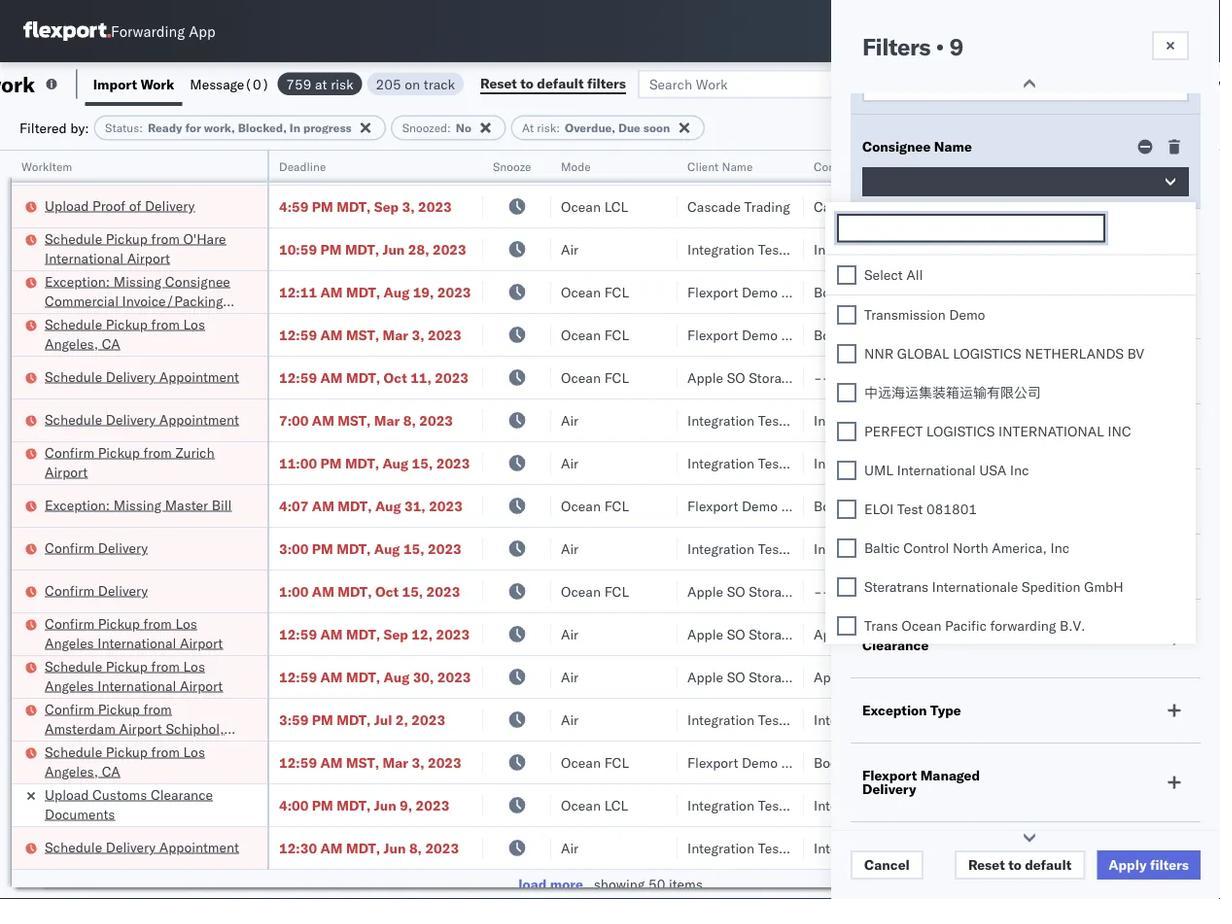 Task type: vqa. For each thing, say whether or not it's contained in the screenshot.
first 7:00 from the top
yes



Task type: describe. For each thing, give the bounding box(es) containing it.
on down perfect logistics international inc
[[981, 455, 1001, 472]]

0 vertical spatial type
[[933, 558, 963, 575]]

ag up steratrans internationale spedition gmbh
[[1004, 540, 1023, 557]]

ningbo for 12:59 am mst, mar 3, 2023
[[1164, 326, 1208, 343]]

3 schedule from the top
[[45, 368, 102, 385]]

2023 for exception: missing consignee commercial invoice/packing list 'button'
[[437, 283, 471, 300]]

flex- for 1:00 am mdt, oct 15, 2023
[[1039, 583, 1081, 600]]

3:59 pm mdt, jul 2, 2023
[[279, 711, 445, 728]]

account for 10:59 pm mdt, jun 28, 2023
[[914, 241, 965, 258]]

master
[[165, 496, 208, 513]]

flex- for 4:59 pm mdt, sep 3, 2023
[[1039, 198, 1081, 215]]

30,
[[413, 668, 434, 685]]

schedule pickup from o'hare international airport link
[[45, 229, 242, 268]]

confirm pickup from zurich airport button
[[45, 443, 242, 484]]

flex-2166988 for 7:00 am mst, mar 11, 2023
[[1039, 155, 1140, 172]]

ocean fcl for exception: missing master bill link
[[561, 497, 629, 514]]

mdt, for 11:00 pm mdt, aug 15, 2023
[[345, 455, 379, 472]]

flex- for 12:59 am mdt, aug 30, 2023
[[1039, 668, 1081, 685]]

forwarding app link
[[23, 21, 216, 41]]

showing 50 items
[[594, 876, 703, 893]]

ca for schedule pickup from los angeles, ca "link" for second schedule pickup from los angeles, ca button from the bottom
[[102, 335, 120, 352]]

airport inside confirm pickup from los angeles international airport
[[180, 634, 223, 651]]

2 12:59 from the top
[[279, 369, 317, 386]]

flex id
[[1008, 159, 1045, 174]]

3 : from the left
[[556, 121, 560, 135]]

2 1911466 from the top
[[1081, 326, 1140, 343]]

2023 right 9,
[[416, 797, 450, 814]]

1 horizontal spatial deadline
[[862, 363, 921, 380]]

exception: missing master bill link
[[45, 495, 232, 515]]

customs for 4:00 pm mdt, jun 9, 2023
[[92, 786, 147, 803]]

default for reset to default
[[1025, 857, 1072, 874]]

confirm delivery link for first confirm delivery button from the top
[[45, 538, 148, 558]]

confirm pickup from amsterdam airport schiphol, haarlemmermeer, netherlands link
[[45, 700, 242, 756]]

Search Shipments (/) text field
[[848, 17, 1035, 46]]

international inside confirm pickup from los angeles international airport
[[98, 634, 176, 651]]

flexport managed delivery
[[862, 767, 980, 798]]

1 1911466 from the top
[[1081, 283, 1140, 300]]

2023 for schedule pickup from los angeles international airport button
[[437, 668, 471, 685]]

reset to default filters button
[[469, 70, 638, 99]]

account left baltic
[[787, 540, 839, 557]]

fcl for second confirm delivery button from the top
[[604, 583, 629, 600]]

3, for ningbo
[[412, 326, 424, 343]]

integration test account - on ag down arrival
[[687, 455, 897, 472]]

karl for 4:00 pm mdt, jun 9, 2023
[[981, 797, 1005, 814]]

1 horizontal spatial date
[[971, 298, 1002, 315]]

confirm for los
[[45, 615, 94, 632]]

airport inside schedule pickup from los angeles international airport
[[180, 677, 223, 694]]

batch
[[1183, 75, 1220, 92]]

2023 down snoozed : no
[[428, 155, 462, 172]]

mst, up '4:59 pm mdt, sep 3, 2023'
[[338, 155, 371, 172]]

am for exception: missing consignee commercial invoice/packing list 'button'
[[320, 283, 343, 300]]

2389713
[[1081, 455, 1140, 472]]

integration test account - swarovski
[[814, 241, 1043, 258]]

9
[[949, 32, 963, 61]]

deadline inside 'deadline' button
[[279, 159, 326, 174]]

confirm pickup from amsterdam airport schiphol, haarlemmermeer, netherlands
[[45, 701, 235, 756]]

cascade trading
[[687, 198, 790, 215]]

12:30
[[279, 840, 317, 857]]

1 2177389 from the top
[[1081, 369, 1140, 386]]

consignee inside button
[[814, 159, 870, 174]]

confirm pickup from los angeles international airport button
[[45, 614, 242, 655]]

quoted delivery date
[[862, 298, 1002, 315]]

karl for 12:30 am mdt, jun 8, 2023
[[981, 840, 1005, 857]]

bv
[[1127, 345, 1144, 362]]

integration test account - on ag down 'arrival date'
[[814, 455, 1023, 472]]

pickup for schedule pickup from los angeles international airport button
[[106, 658, 148, 675]]

integration test account - karl lagerfeld for 3:59 pm mdt, jul 2, 2023
[[814, 711, 1067, 728]]

schedule inside 'schedule pickup from o'hare international airport'
[[45, 230, 102, 247]]

from for schedule pickup from los angeles international airport link
[[151, 658, 180, 675]]

workitem button
[[12, 155, 248, 174]]

7 schedule from the top
[[45, 839, 102, 856]]

205
[[376, 75, 401, 92]]

clearance for 4:00 pm mdt, jun 9, 2023
[[151, 786, 213, 803]]

air for 12:59 am mdt, aug 30, 2023
[[561, 668, 579, 685]]

upload inside button
[[45, 197, 89, 214]]

ag up work item type
[[878, 540, 897, 557]]

7:00 for 7:00 am mst, mar 11, 2023
[[279, 155, 309, 172]]

8 resize handle column header from the left
[[1185, 151, 1209, 899]]

1 vertical spatial date
[[910, 428, 941, 445]]

id
[[1033, 159, 1045, 174]]

schedule delivery appointment link for 12:59
[[45, 367, 239, 386]]

deadline button
[[269, 155, 464, 174]]

1 vertical spatial type
[[931, 702, 961, 719]]

consignee inside exception: missing consignee commercial invoice/packing list
[[165, 273, 230, 290]]

trans
[[864, 617, 898, 634]]

shanghai for 12:59 am mdt, sep 12, 2023
[[1164, 626, 1220, 643]]

flex-2389713
[[1039, 455, 1140, 472]]

trading for cascade trading
[[744, 198, 790, 215]]

(do for 12:59 am mdt, aug 30, 2023
[[799, 668, 828, 685]]

confirm pickup from amsterdam airport schiphol, haarlemmermeer, netherlands button
[[45, 700, 242, 756]]

reset to default button
[[955, 851, 1085, 880]]

2 flex-2177389 from the top
[[1039, 583, 1140, 600]]

pm for 4:00
[[312, 797, 333, 814]]

os
[[1165, 24, 1184, 38]]

exception: missing master bill button
[[45, 495, 232, 517]]

invoice/packing
[[122, 292, 223, 309]]

upload customs clearance documents for 7:00 am mst, mar 11, 2023
[[45, 144, 213, 181]]

kon for 12:59 am mdt, oct 11, 2023
[[1200, 369, 1220, 386]]

2 confirm from the top
[[45, 539, 94, 556]]

1 horizontal spatial inc
[[1051, 539, 1070, 556]]

15, for 11:00 pm mdt, aug 15, 2023
[[412, 455, 433, 472]]

ocean for second schedule pickup from los angeles, ca button from the bottom
[[561, 326, 601, 343]]

•
[[936, 32, 944, 61]]

schedule pickup from los angeles, ca for second schedule pickup from los angeles, ca button from the bottom
[[45, 316, 205, 352]]

on
[[405, 75, 420, 92]]

apple so storage (do not use) for 1:00 am mdt, oct 15, 2023
[[687, 583, 897, 600]]

4:07 am mdt, aug 31, 2023
[[279, 497, 463, 514]]

3 ocean fcl from the top
[[561, 369, 629, 386]]

fcl for exception: missing consignee commercial invoice/packing list 'button'
[[604, 283, 629, 300]]

5 ocean fcl from the top
[[561, 583, 629, 600]]

ocean lcl for 4:59 pm mdt, sep 3, 2023
[[561, 198, 628, 215]]

2023 for 12:30 am mdt, jun 8, 2023's schedule delivery appointment button
[[425, 840, 459, 857]]

am for 7:00 am mst, mar 8, 2023 schedule delivery appointment button
[[312, 412, 334, 429]]

account left uml at the right of the page
[[787, 455, 839, 472]]

2377570
[[1081, 540, 1140, 557]]

for
[[906, 623, 927, 640]]

confirm delivery for confirm delivery link corresponding to second confirm delivery button from the top
[[45, 582, 148, 599]]

mar up '4:59 pm mdt, sep 3, 2023'
[[374, 155, 400, 172]]

6 flex- from the top
[[1039, 369, 1081, 386]]

use) for 12:59 am mdt, oct 11, 2023
[[862, 369, 897, 386]]

usa
[[979, 461, 1007, 478]]

air for 12:30 am mdt, jun 8, 2023
[[561, 840, 579, 857]]

international
[[998, 422, 1104, 439]]

missing for master
[[114, 496, 161, 513]]

1 confirm delivery button from the top
[[45, 538, 148, 560]]

due
[[618, 121, 641, 135]]

load more button
[[518, 875, 584, 895]]

15, for 3:00 pm mdt, aug 15, 2023
[[403, 540, 424, 557]]

integration test account - on ag down eloi
[[687, 540, 897, 557]]

item
[[900, 558, 929, 575]]

1 horizontal spatial work
[[862, 558, 896, 575]]

for
[[185, 121, 201, 135]]

am for exception: missing master bill button
[[312, 497, 334, 514]]

mode button
[[551, 155, 658, 174]]

apply filters
[[1109, 857, 1189, 874]]

steratrans internationale spedition gmbh
[[864, 578, 1124, 595]]

schedule pickup from los angeles, ca link for second schedule pickup from los angeles, ca button from the bottom
[[45, 315, 242, 353]]

uml international usa inc
[[864, 461, 1029, 478]]

aug for 12:59 am mdt, aug 30, 2023
[[384, 668, 410, 685]]

3, for yantian
[[402, 198, 415, 215]]

flex- for 10:59 pm mdt, jun 28, 2023
[[1039, 241, 1081, 258]]

12:11 am mdt, aug 19, 2023
[[279, 283, 471, 300]]

mdt, for 3:59 pm mdt, jul 2, 2023
[[337, 711, 371, 728]]

mdt, for 4:00 pm mdt, jun 9, 2023
[[337, 797, 371, 814]]

flexport inside flexport managed delivery
[[862, 767, 917, 784]]

not for 1:00 am mdt, oct 15, 2023
[[831, 583, 858, 600]]

bill
[[212, 496, 232, 513]]

import
[[93, 75, 137, 92]]

schedule delivery appointment button for 12:30 am mdt, jun 8, 2023
[[45, 838, 239, 859]]

airport inside confirm pickup from zurich airport
[[45, 463, 88, 480]]

1 horizontal spatial risk
[[537, 121, 556, 135]]

work,
[[204, 121, 235, 135]]

on down arrival
[[854, 455, 874, 472]]

reset to default filters
[[480, 75, 626, 92]]

schiphol,
[[166, 720, 224, 737]]

0 horizontal spatial risk
[[331, 75, 353, 92]]

confirm pickup from zurich airport
[[45, 444, 215, 480]]

2 schedule pickup from los angeles, ca button from the top
[[45, 742, 242, 783]]

zurich
[[175, 444, 215, 461]]

account for 3:59 pm mdt, jul 2, 2023
[[914, 711, 965, 728]]

flexport demo consignee for second schedule pickup from los angeles, ca button from the bottom
[[687, 326, 847, 343]]

use) down forwarding
[[988, 668, 1023, 685]]

default for reset to default filters
[[537, 75, 584, 92]]

demo for schedule pickup from los angeles, ca "link" associated with 1st schedule pickup from los angeles, ca button from the bottom
[[742, 754, 778, 771]]

2023 up 28,
[[418, 198, 452, 215]]

reset to default
[[968, 857, 1072, 874]]

name for client name
[[722, 159, 753, 174]]

snooze
[[493, 159, 531, 174]]

vessel
[[862, 232, 904, 249]]

ocean for second confirm delivery button from the top
[[561, 583, 601, 600]]

4:00 pm mdt, jun 9, 2023
[[279, 797, 450, 814]]

6 schedule from the top
[[45, 743, 102, 760]]

7:00 for 7:00 am mst, mar 8, 2023
[[279, 412, 309, 429]]

filtered by:
[[19, 119, 89, 136]]

work item type
[[862, 558, 963, 575]]

2 2177389 from the top
[[1081, 583, 1140, 600]]

1:00 am mdt, oct 15, 2023
[[279, 583, 460, 600]]

global
[[897, 345, 950, 362]]

2 schedule from the top
[[45, 316, 102, 333]]

integration test account - karl lagerfeld for 4:00 pm mdt, jun 9, 2023
[[814, 797, 1067, 814]]

am down progress
[[312, 155, 334, 172]]

storage for 12:59 am mdt, sep 12, 2023
[[749, 626, 796, 643]]

consignee button
[[804, 155, 979, 174]]

international inside list box
[[897, 461, 976, 478]]

mdt, for 4:59 pm mdt, sep 3, 2023
[[337, 198, 371, 215]]

19,
[[413, 283, 434, 300]]

5 flex- from the top
[[1039, 326, 1081, 343]]

airport inside 'schedule pickup from o'hare international airport'
[[127, 249, 170, 266]]

flex-2345290
[[1039, 668, 1140, 685]]

of
[[129, 197, 141, 214]]

by:
[[70, 119, 89, 136]]

yantian
[[1164, 198, 1210, 215]]

delivery inside upload proof of delivery link
[[145, 197, 195, 214]]

ocean fcl for schedule pickup from los angeles, ca "link" for second schedule pickup from los angeles, ca button from the bottom
[[561, 326, 629, 343]]

8 flex- from the top
[[1039, 455, 1081, 472]]

ag down perfect logistics international inc
[[1004, 455, 1023, 472]]

clearance for 7:00 am mst, mar 11, 2023
[[151, 144, 213, 161]]

0 vertical spatial logistics
[[953, 345, 1022, 362]]

arrival
[[862, 428, 907, 445]]

resize handle column header for deadline
[[460, 151, 483, 899]]

upload proof of delivery button
[[45, 196, 195, 217]]

amsterdam
[[45, 720, 116, 737]]

actions
[[1162, 159, 1202, 174]]

status
[[105, 121, 139, 135]]

flex-2124373
[[1039, 198, 1140, 215]]

forwarding app
[[111, 22, 216, 40]]

demo for schedule pickup from los angeles, ca "link" for second schedule pickup from los angeles, ca button from the bottom
[[742, 326, 778, 343]]

exception type
[[862, 702, 961, 719]]

4:07
[[279, 497, 309, 514]]

cascade for cascade trading ltd.
[[814, 198, 867, 215]]

to for reset to default
[[1008, 857, 1022, 874]]

8, for jun
[[409, 840, 422, 857]]

work inside 'import work' button
[[140, 75, 174, 92]]

4:59 pm mdt, sep 3, 2023
[[279, 198, 452, 215]]

filters • 9
[[862, 32, 963, 61]]

2023 down "4:07 am mdt, aug 31, 2023"
[[428, 540, 462, 557]]

international inside schedule pickup from los angeles international airport
[[98, 677, 176, 694]]

ocean fcl for exception: missing consignee commercial invoice/packing list link
[[561, 283, 629, 300]]

12:59 for 1st schedule pickup from los angeles, ca button from the bottom
[[279, 754, 317, 771]]

o'hare
[[183, 230, 226, 247]]

upload customs clearance documents link for 7:00 am mst, mar 11, 2023
[[45, 143, 242, 182]]

aug for 11:00 pm mdt, aug 15, 2023
[[383, 455, 408, 472]]

so for 1:00 am mdt, oct 15, 2023
[[727, 583, 745, 600]]

appointment for 12:30 am mdt, jun 8, 2023
[[159, 839, 239, 856]]

app
[[189, 22, 216, 40]]

on up steratrans internationale spedition gmbh
[[981, 540, 1001, 557]]

netherlands
[[1025, 345, 1124, 362]]

not for 12:59 am mdt, aug 30, 2023
[[831, 668, 858, 685]]



Task type: locate. For each thing, give the bounding box(es) containing it.
managed
[[920, 767, 980, 784]]

am up 11:00
[[312, 412, 334, 429]]

upload customs clearance documents link for 4:00 pm mdt, jun 9, 2023
[[45, 785, 242, 824]]

ocean lcl up 'showing'
[[561, 797, 628, 814]]

ocean
[[561, 198, 601, 215], [561, 283, 601, 300], [561, 326, 601, 343], [561, 369, 601, 386], [561, 497, 601, 514], [561, 583, 601, 600], [902, 617, 942, 634], [561, 754, 601, 771], [561, 797, 601, 814]]

air for 3:00 pm mdt, aug 15, 2023
[[561, 540, 579, 557]]

-- for 12:59 am mdt, oct 11, 2023
[[814, 369, 831, 386]]

north
[[953, 539, 989, 556]]

steratrans
[[864, 578, 929, 595]]

12 flex- from the top
[[1039, 668, 1081, 685]]

1 ningbo from the top
[[1164, 283, 1208, 300]]

mdt, for 4:07 am mdt, aug 31, 2023
[[338, 497, 372, 514]]

account right cancel
[[914, 840, 965, 857]]

7 air from the top
[[561, 668, 579, 685]]

missing inside button
[[114, 496, 161, 513]]

4 lagerfeld from the top
[[1009, 797, 1067, 814]]

track
[[424, 75, 455, 92]]

schedule delivery appointment link for 7:00
[[45, 410, 239, 429]]

0 vertical spatial inc
[[1010, 461, 1029, 478]]

1 vertical spatial schedule delivery appointment button
[[45, 410, 239, 431]]

filters inside reset to default filters button
[[587, 75, 626, 92]]

pickup down schedule pickup from los angeles international airport
[[98, 701, 140, 718]]

flex- down the netherlands
[[1039, 369, 1081, 386]]

ag down arrival
[[878, 455, 897, 472]]

select
[[864, 266, 903, 283]]

appointment for 12:59 am mdt, oct 11, 2023
[[159, 368, 239, 385]]

0 vertical spatial 1911466
[[1081, 283, 1140, 300]]

reset inside button
[[480, 75, 517, 92]]

0 vertical spatial --
[[814, 369, 831, 386]]

1 vertical spatial jun
[[374, 797, 396, 814]]

more
[[550, 876, 583, 893]]

0 vertical spatial 7:00
[[279, 155, 309, 172]]

2 flex-2166988 from the top
[[1039, 412, 1140, 429]]

los down the confirm pickup from los angeles international airport button
[[183, 658, 205, 675]]

pickup inside confirm pickup from los angeles international airport
[[98, 615, 140, 632]]

1 flexport demo consignee from the top
[[687, 283, 847, 300]]

1 vertical spatial default
[[1025, 857, 1072, 874]]

arrival date
[[862, 428, 941, 445]]

baltic control north america, inc
[[864, 539, 1070, 556]]

3,
[[402, 198, 415, 215], [412, 326, 424, 343], [412, 754, 424, 771]]

1 7:00 from the top
[[279, 155, 309, 172]]

3 flex- from the top
[[1039, 241, 1081, 258]]

0 vertical spatial 15,
[[412, 455, 433, 472]]

integration for 3:00 pm mdt, aug 15, 2023
[[814, 540, 881, 557]]

confirm inside confirm pickup from zurich airport
[[45, 444, 94, 461]]

1 vertical spatial 2177389
[[1081, 583, 1140, 600]]

client
[[687, 159, 719, 174]]

air for 7:00 am mst, mar 8, 2023
[[561, 412, 579, 429]]

pickup inside schedule pickup from los angeles international airport
[[106, 658, 148, 675]]

0 vertical spatial date
[[971, 298, 1002, 315]]

1 vertical spatial confirm delivery
[[45, 582, 148, 599]]

1 vertical spatial --
[[814, 583, 831, 600]]

2023 for 1st schedule pickup from los angeles, ca button from the bottom
[[428, 754, 462, 771]]

4 flex- from the top
[[1039, 283, 1081, 300]]

from down schiphol,
[[151, 743, 180, 760]]

ocean for schedule delivery appointment button for 12:59 am mdt, oct 11, 2023
[[561, 369, 601, 386]]

2 ocean lcl from the top
[[561, 797, 628, 814]]

4 integration test account - karl lagerfeld from the top
[[814, 797, 1067, 814]]

on
[[854, 455, 874, 472], [981, 455, 1001, 472], [854, 540, 874, 557], [981, 540, 1001, 557]]

from inside confirm pickup from zurich airport
[[143, 444, 172, 461]]

flex- up the netherlands
[[1039, 326, 1081, 343]]

1 vertical spatial 1911466
[[1081, 326, 1140, 343]]

1 kon from the top
[[1200, 369, 1220, 386]]

1 schedule delivery appointment link from the top
[[45, 367, 239, 386]]

1 vertical spatial missing
[[114, 496, 161, 513]]

filters inside apply filters 'button'
[[1150, 857, 1189, 874]]

air for 3:59 pm mdt, jul 2, 2023
[[561, 711, 579, 728]]

0 vertical spatial confirm delivery button
[[45, 538, 148, 560]]

b.v.
[[1060, 617, 1085, 634]]

flex-2389713 button
[[1008, 450, 1144, 477], [1008, 450, 1144, 477]]

am for second confirm delivery button from the top
[[312, 583, 334, 600]]

0 vertical spatial hong
[[1164, 369, 1197, 386]]

upload customs clearance documents down status
[[45, 144, 213, 181]]

1 vertical spatial filters
[[1150, 857, 1189, 874]]

11,
[[403, 155, 424, 172], [410, 369, 432, 386]]

apple so storage (do not use) for 12:59 am mdt, aug 30, 2023
[[687, 668, 897, 685]]

0 vertical spatial oct
[[384, 369, 407, 386]]

list box containing select all
[[825, 255, 1196, 899]]

2 -- from the top
[[814, 583, 831, 600]]

3 air from the top
[[561, 412, 579, 429]]

oct up 7:00 am mst, mar 8, 2023
[[384, 369, 407, 386]]

5 fcl from the top
[[604, 583, 629, 600]]

0 vertical spatial flex-2166988
[[1039, 155, 1140, 172]]

1 missing from the top
[[114, 273, 161, 290]]

so for 12:59 am mdt, oct 11, 2023
[[727, 369, 745, 386]]

mar down 2,
[[383, 754, 408, 771]]

mdt, for 12:59 am mdt, aug 30, 2023
[[346, 668, 380, 685]]

13 flex- from the top
[[1039, 840, 1081, 857]]

vessel name
[[862, 232, 946, 249]]

use) down nnr at the top of the page
[[862, 369, 897, 386]]

netherlands
[[159, 739, 235, 756]]

account down managed
[[914, 797, 965, 814]]

2 button
[[862, 73, 1189, 102]]

name right client
[[722, 159, 753, 174]]

flexport for exception: missing consignee commercial invoice/packing list 'button'
[[687, 283, 738, 300]]

1 ocean lcl from the top
[[561, 198, 628, 215]]

2 flex- from the top
[[1039, 198, 1081, 215]]

bookings test consignee down uml at the right of the page
[[814, 497, 969, 514]]

inc up the spedition
[[1051, 539, 1070, 556]]

1 vertical spatial 15,
[[403, 540, 424, 557]]

2 shanghai from the top
[[1164, 412, 1220, 429]]

0 vertical spatial customs
[[92, 144, 147, 161]]

angeles, for schedule pickup from los angeles, ca "link" for second schedule pickup from los angeles, ca button from the bottom
[[45, 335, 98, 352]]

1 vertical spatial hong kon
[[1164, 583, 1220, 600]]

upload for 4:00 pm mdt, jun 9, 2023
[[45, 786, 89, 803]]

-- for 1:00 am mdt, oct 15, 2023
[[814, 583, 831, 600]]

1 vertical spatial upload customs clearance documents link
[[45, 785, 242, 824]]

759
[[286, 75, 312, 92]]

3:00 pm mdt, aug 15, 2023
[[279, 540, 462, 557]]

0 horizontal spatial date
[[910, 428, 941, 445]]

default inside reset to default button
[[1025, 857, 1072, 874]]

3 bookings test consignee from the top
[[814, 497, 969, 514]]

3 schedule delivery appointment button from the top
[[45, 838, 239, 859]]

clearance down netherlands
[[151, 786, 213, 803]]

fcl
[[604, 283, 629, 300], [604, 326, 629, 343], [604, 369, 629, 386], [604, 497, 629, 514], [604, 583, 629, 600], [604, 754, 629, 771]]

flex- for 12:59 am mdt, sep 12, 2023
[[1039, 626, 1081, 643]]

on down eloi
[[854, 540, 874, 557]]

jun for 8,
[[384, 840, 406, 857]]

3 confirm from the top
[[45, 582, 94, 599]]

flex- up the spedition
[[1039, 540, 1081, 557]]

flexport. image
[[23, 21, 111, 41]]

759 at risk
[[286, 75, 353, 92]]

account down 中远海运集装箱运输有限公司
[[914, 412, 965, 429]]

load more
[[518, 876, 583, 893]]

11, for oct
[[410, 369, 432, 386]]

hong kon for 1:00 am mdt, oct 15, 2023
[[1164, 583, 1220, 600]]

1 horizontal spatial default
[[1025, 857, 1072, 874]]

account for 7:00 am mst, mar 8, 2023
[[914, 412, 965, 429]]

12:30 am mdt, jun 8, 2023
[[279, 840, 459, 857]]

mst, down 3:59 pm mdt, jul 2, 2023
[[346, 754, 379, 771]]

1 vertical spatial ocean lcl
[[561, 797, 628, 814]]

pm for 3:00
[[312, 540, 333, 557]]

4 bookings from the top
[[814, 754, 871, 771]]

ocean fcl for schedule pickup from los angeles, ca "link" associated with 1st schedule pickup from los angeles, ca button from the bottom
[[561, 754, 629, 771]]

0 horizontal spatial ready
[[148, 121, 182, 135]]

flex- up b.v.
[[1039, 583, 1081, 600]]

work down baltic
[[862, 558, 896, 575]]

schedule pickup from o'hare international airport button
[[45, 229, 242, 270]]

flex-2124373 button
[[1008, 193, 1144, 220], [1008, 193, 1144, 220]]

1 vertical spatial upload customs clearance documents
[[45, 786, 213, 823]]

mst, for second schedule pickup from los angeles, ca button from the bottom
[[346, 326, 379, 343]]

mdt, for 12:11 am mdt, aug 19, 2023
[[346, 283, 380, 300]]

missing inside exception: missing consignee commercial invoice/packing list
[[114, 273, 161, 290]]

exception: missing consignee commercial invoice/packing list link
[[45, 272, 242, 329]]

1 vertical spatial name
[[722, 159, 753, 174]]

1 schedule pickup from los angeles, ca link from the top
[[45, 315, 242, 353]]

2177389 up 2342347
[[1081, 583, 1140, 600]]

ltd.
[[920, 198, 944, 215]]

flex- up flex-2389713
[[1039, 412, 1081, 429]]

type down baltic control north america, inc
[[933, 558, 963, 575]]

angeles inside schedule pickup from los angeles international airport
[[45, 677, 94, 694]]

name
[[934, 138, 972, 155], [722, 159, 753, 174], [908, 232, 946, 249]]

2 lcl from the top
[[604, 797, 628, 814]]

account up ltd.
[[914, 155, 965, 172]]

use) up exception
[[862, 668, 897, 685]]

schedule delivery appointment for 7:00 am mst, mar 8, 2023
[[45, 411, 239, 428]]

6 fcl from the top
[[604, 754, 629, 771]]

ready inside 'ready for customs clearance'
[[862, 623, 903, 640]]

1 horizontal spatial :
[[447, 121, 451, 135]]

2023 for confirm pickup from zurich airport button
[[436, 455, 470, 472]]

2 vertical spatial 15,
[[402, 583, 423, 600]]

upload
[[45, 144, 89, 161], [45, 197, 89, 214], [45, 786, 89, 803]]

1 vertical spatial kon
[[1200, 583, 1220, 600]]

bookings test consignee down select all
[[814, 283, 969, 300]]

integration for 12:30 am mdt, jun 8, 2023
[[814, 840, 881, 857]]

lagerfeld up reset to default
[[1009, 797, 1067, 814]]

exception: inside exception: missing consignee commercial invoice/packing list
[[45, 273, 110, 290]]

confirm delivery for confirm delivery link corresponding to first confirm delivery button from the top
[[45, 539, 148, 556]]

confirm for zurich
[[45, 444, 94, 461]]

lagerfeld down flex-2345290
[[1009, 711, 1067, 728]]

so for 12:59 am mdt, sep 12, 2023
[[727, 626, 745, 643]]

1 confirm delivery from the top
[[45, 539, 148, 556]]

am right 12:11 at left top
[[320, 283, 343, 300]]

2 hong kon from the top
[[1164, 583, 1220, 600]]

resize handle column header for consignee
[[975, 151, 999, 899]]

0 vertical spatial schedule pickup from los angeles, ca button
[[45, 315, 242, 355]]

angeles inside confirm pickup from los angeles international airport
[[45, 634, 94, 651]]

0 vertical spatial upload customs clearance documents link
[[45, 143, 242, 182]]

from inside 'schedule pickup from o'hare international airport'
[[151, 230, 180, 247]]

0 vertical spatial ready
[[148, 121, 182, 135]]

los inside confirm pickup from los angeles international airport
[[175, 615, 197, 632]]

2 vertical spatial name
[[908, 232, 946, 249]]

delivery inside flexport managed delivery
[[862, 781, 916, 798]]

1 vertical spatial inc
[[1051, 539, 1070, 556]]

2 flex-1911466 from the top
[[1039, 326, 1140, 343]]

0 vertical spatial to
[[521, 75, 534, 92]]

to for reset to default filters
[[521, 75, 534, 92]]

12,
[[412, 626, 433, 643]]

pickup up exception: missing master bill
[[98, 444, 140, 461]]

1 vertical spatial 8,
[[409, 840, 422, 857]]

1 horizontal spatial ready
[[862, 623, 903, 640]]

exception: inside button
[[45, 496, 110, 513]]

mst, for 7:00 am mst, mar 8, 2023 schedule delivery appointment button
[[338, 412, 371, 429]]

2 12:59 am mst, mar 3, 2023 from the top
[[279, 754, 462, 771]]

select all
[[864, 266, 923, 283]]

1 hong kon from the top
[[1164, 369, 1220, 386]]

10 flex- from the top
[[1039, 583, 1081, 600]]

2 trading from the left
[[871, 198, 917, 215]]

workitem
[[21, 159, 72, 174]]

9 air from the top
[[561, 840, 579, 857]]

3 integration test account - karl lagerfeld from the top
[[814, 711, 1067, 728]]

at risk : overdue, due soon
[[522, 121, 670, 135]]

integration for 7:00 am mst, mar 11, 2023
[[814, 155, 881, 172]]

3, up 9,
[[412, 754, 424, 771]]

mar for second schedule pickup from los angeles, ca button from the bottom
[[383, 326, 408, 343]]

pickup down confirm pickup from los angeles international airport
[[106, 658, 148, 675]]

1 schedule from the top
[[45, 230, 102, 247]]

am for 12:30 am mdt, jun 8, 2023's schedule delivery appointment button
[[320, 840, 343, 857]]

0 vertical spatial kon
[[1200, 369, 1220, 386]]

mdt, up 12:30 am mdt, jun 8, 2023
[[337, 797, 371, 814]]

ready for customs clearance
[[862, 623, 988, 654]]

3 upload from the top
[[45, 786, 89, 803]]

airport inside confirm pickup from amsterdam airport schiphol, haarlemmermeer, netherlands
[[119, 720, 162, 737]]

schedule pickup from los angeles, ca link
[[45, 315, 242, 353], [45, 742, 242, 781]]

pickup for confirm pickup from zurich airport button
[[98, 444, 140, 461]]

1 vertical spatial ningbo
[[1164, 326, 1208, 343]]

flex-2221222
[[1039, 241, 1140, 258]]

ready left for on the bottom right of the page
[[862, 623, 903, 640]]

from inside schedule pickup from los angeles international airport
[[151, 658, 180, 675]]

1911466 up bv
[[1081, 326, 1140, 343]]

2 vertical spatial upload
[[45, 786, 89, 803]]

2 air from the top
[[561, 241, 579, 258]]

pm for 4:59
[[312, 198, 333, 215]]

integration test account - on ag up item
[[814, 540, 1023, 557]]

2 cascade from the left
[[814, 198, 867, 215]]

1 horizontal spatial filters
[[1150, 857, 1189, 874]]

cascade down 'client name'
[[687, 198, 741, 215]]

from down invoice/packing at the top left of page
[[151, 316, 180, 333]]

None checkbox
[[837, 265, 857, 284], [837, 344, 857, 363], [837, 421, 857, 441], [837, 460, 857, 480], [837, 499, 857, 519], [837, 538, 857, 558], [837, 265, 857, 284], [837, 344, 857, 363], [837, 421, 857, 441], [837, 460, 857, 480], [837, 499, 857, 519], [837, 538, 857, 558]]

2 angeles, from the top
[[45, 763, 98, 780]]

3 fcl from the top
[[604, 369, 629, 386]]

shanghai for 4:07 am mdt, aug 31, 2023
[[1164, 497, 1220, 514]]

upload left proof
[[45, 197, 89, 214]]

2 confirm delivery link from the top
[[45, 581, 148, 600]]

2023
[[428, 155, 462, 172], [418, 198, 452, 215], [433, 241, 466, 258], [437, 283, 471, 300], [428, 326, 462, 343], [435, 369, 469, 386], [419, 412, 453, 429], [436, 455, 470, 472], [429, 497, 463, 514], [428, 540, 462, 557], [426, 583, 460, 600], [436, 626, 470, 643], [437, 668, 471, 685], [412, 711, 445, 728], [428, 754, 462, 771], [416, 797, 450, 814], [425, 840, 459, 857]]

0 horizontal spatial deadline
[[279, 159, 326, 174]]

2166988
[[1081, 155, 1140, 172], [1081, 412, 1140, 429]]

clearance down trans
[[862, 637, 929, 654]]

confirm pickup from zurich airport link
[[45, 443, 242, 482]]

documents for 4:00
[[45, 806, 115, 823]]

air for 7:00 am mst, mar 11, 2023
[[561, 155, 579, 172]]

6 ocean fcl from the top
[[561, 754, 629, 771]]

client name
[[687, 159, 753, 174]]

risk right at
[[331, 75, 353, 92]]

customs
[[92, 144, 147, 161], [931, 623, 988, 640], [92, 786, 147, 803]]

0 horizontal spatial work
[[140, 75, 174, 92]]

0 vertical spatial 11,
[[403, 155, 424, 172]]

clearance inside 'ready for customs clearance'
[[862, 637, 929, 654]]

1 vertical spatial logistics
[[926, 422, 995, 439]]

0 vertical spatial flex-2177389
[[1039, 369, 1140, 386]]

3 resize handle column header from the left
[[528, 151, 551, 899]]

1 ca from the top
[[102, 335, 120, 352]]

demo
[[742, 283, 778, 300], [949, 306, 985, 323], [742, 326, 778, 343], [742, 497, 778, 514], [742, 754, 778, 771]]

mdt, left jul
[[337, 711, 371, 728]]

1 vertical spatial appointment
[[159, 411, 239, 428]]

am right 4:07
[[312, 497, 334, 514]]

2 vertical spatial customs
[[92, 786, 147, 803]]

None checkbox
[[837, 305, 857, 324], [837, 383, 857, 402], [837, 577, 857, 597], [837, 616, 857, 635], [837, 305, 857, 324], [837, 383, 857, 402], [837, 577, 857, 597], [837, 616, 857, 635]]

3 karl from the top
[[981, 711, 1005, 728]]

reset for reset to default
[[968, 857, 1005, 874]]

1 vertical spatial 12:59 am mst, mar 3, 2023
[[279, 754, 462, 771]]

15,
[[412, 455, 433, 472], [403, 540, 424, 557], [402, 583, 423, 600]]

logistics
[[953, 345, 1022, 362], [926, 422, 995, 439]]

integration for 7:00 am mst, mar 8, 2023
[[814, 412, 881, 429]]

4 flexport demo consignee from the top
[[687, 754, 847, 771]]

mode
[[561, 159, 591, 174]]

4 12:59 from the top
[[279, 668, 317, 685]]

4 schedule from the top
[[45, 411, 102, 428]]

1 lagerfeld from the top
[[1009, 155, 1067, 172]]

flexport demo consignee
[[687, 283, 847, 300], [687, 326, 847, 343], [687, 497, 847, 514], [687, 754, 847, 771]]

0 vertical spatial lcl
[[604, 198, 628, 215]]

12:59 am mdt, oct 11, 2023
[[279, 369, 469, 386]]

air for 11:00 pm mdt, aug 15, 2023
[[561, 455, 579, 472]]

1 vertical spatial risk
[[537, 121, 556, 135]]

1 horizontal spatial cascade
[[814, 198, 867, 215]]

flex-2342347
[[1039, 626, 1140, 643]]

trading down client name 'button'
[[744, 198, 790, 215]]

confirm delivery up confirm pickup from los angeles international airport
[[45, 582, 148, 599]]

0 vertical spatial 2166988
[[1081, 155, 1140, 172]]

0 horizontal spatial reset
[[480, 75, 517, 92]]

1 horizontal spatial to
[[1008, 857, 1022, 874]]

mar
[[374, 155, 400, 172], [383, 326, 408, 343], [374, 412, 400, 429], [383, 754, 408, 771]]

12:59 down 1:00
[[279, 626, 317, 643]]

air for 12:59 am mdt, sep 12, 2023
[[561, 626, 579, 643]]

1 horizontal spatial reset
[[968, 857, 1005, 874]]

haarlemmermeer,
[[45, 739, 155, 756]]

flex-2177389 up b.v.
[[1039, 583, 1140, 600]]

3 bookings from the top
[[814, 497, 871, 514]]

12:11
[[279, 283, 317, 300]]

flex- for 7:00 am mst, mar 8, 2023
[[1039, 412, 1081, 429]]

0 vertical spatial schedule delivery appointment link
[[45, 367, 239, 386]]

1 vertical spatial reset
[[968, 857, 1005, 874]]

2023 up "4:07 am mdt, aug 31, 2023"
[[436, 455, 470, 472]]

flex-2377570
[[1039, 540, 1140, 557]]

upload proof of delivery link
[[45, 196, 195, 215]]

jun down 9,
[[384, 840, 406, 857]]

los inside schedule pickup from los angeles international airport
[[183, 658, 205, 675]]

upload for 7:00 am mst, mar 11, 2023
[[45, 144, 89, 161]]

to inside button
[[1008, 857, 1022, 874]]

1 documents from the top
[[45, 164, 115, 181]]

angeles for schedule pickup from los angeles international airport
[[45, 677, 94, 694]]

1 bookings from the top
[[814, 283, 871, 300]]

confirm inside confirm pickup from los angeles international airport
[[45, 615, 94, 632]]

items
[[669, 876, 703, 893]]

from for confirm pickup from zurich airport link
[[143, 444, 172, 461]]

5 resize handle column header from the left
[[781, 151, 804, 899]]

consignee
[[862, 138, 931, 155], [814, 159, 870, 174], [165, 273, 230, 290], [781, 283, 847, 300], [904, 283, 969, 300], [781, 326, 847, 343], [904, 326, 969, 343], [781, 497, 847, 514], [904, 497, 969, 514], [781, 754, 847, 771], [904, 754, 969, 771]]

pm right "3:00" at bottom left
[[312, 540, 333, 557]]

1 vertical spatial sep
[[384, 626, 408, 643]]

demo inside list box
[[949, 306, 985, 323]]

5 air from the top
[[561, 540, 579, 557]]

sep for 3,
[[374, 198, 399, 215]]

2 vertical spatial 3,
[[412, 754, 424, 771]]

consignee name
[[862, 138, 972, 155]]

am for second schedule pickup from los angeles, ca button from the bottom
[[320, 326, 343, 343]]

2 documents from the top
[[45, 806, 115, 823]]

2 resize handle column header from the left
[[460, 151, 483, 899]]

2177389 down bv
[[1081, 369, 1140, 386]]

2 schedule delivery appointment button from the top
[[45, 410, 239, 431]]

ca for schedule pickup from los angeles, ca "link" associated with 1st schedule pickup from los angeles, ca button from the bottom
[[102, 763, 120, 780]]

pickup inside confirm pickup from zurich airport
[[98, 444, 140, 461]]

storage for 12:59 am mdt, oct 11, 2023
[[749, 369, 796, 386]]

inc
[[1010, 461, 1029, 478], [1051, 539, 1070, 556]]

reset down managed
[[968, 857, 1005, 874]]

from left o'hare on the top of page
[[151, 230, 180, 247]]

7:00 up 11:00
[[279, 412, 309, 429]]

upload down "filtered by:"
[[45, 144, 89, 161]]

9 flex- from the top
[[1039, 540, 1081, 557]]

1 vertical spatial deadline
[[862, 363, 921, 380]]

flex-2177389 down the netherlands
[[1039, 369, 1140, 386]]

2023 for schedule pickup from o'hare international airport button
[[433, 241, 466, 258]]

1 vertical spatial flex-2166988
[[1039, 412, 1140, 429]]

default inside reset to default filters button
[[537, 75, 584, 92]]

2166988 up 2389713
[[1081, 412, 1140, 429]]

lcl down mode button
[[604, 198, 628, 215]]

mdt, up 1:00 am mdt, oct 15, 2023
[[337, 540, 371, 557]]

to inside button
[[521, 75, 534, 92]]

jun
[[383, 241, 405, 258], [374, 797, 396, 814], [384, 840, 406, 857]]

confirm delivery
[[45, 539, 148, 556], [45, 582, 148, 599]]

from inside confirm pickup from amsterdam airport schiphol, haarlemmermeer, netherlands
[[143, 701, 172, 718]]

customs down 'haarlemmermeer,'
[[92, 786, 147, 803]]

forwarding
[[111, 22, 185, 40]]

6 resize handle column header from the left
[[975, 151, 999, 899]]

storage
[[749, 369, 796, 386], [749, 583, 796, 600], [749, 626, 796, 643], [875, 626, 922, 643], [749, 668, 796, 685], [875, 668, 922, 685]]

4 bookings test consignee from the top
[[814, 754, 969, 771]]

1 hong from the top
[[1164, 369, 1197, 386]]

0 horizontal spatial trading
[[744, 198, 790, 215]]

test inside list box
[[897, 500, 923, 517]]

lcl for 4:00 pm mdt, jun 9, 2023
[[604, 797, 628, 814]]

use) right pacific
[[988, 626, 1023, 643]]

2 vertical spatial clearance
[[151, 786, 213, 803]]

0 vertical spatial angeles,
[[45, 335, 98, 352]]

1 vertical spatial schedule pickup from los angeles, ca
[[45, 743, 205, 780]]

0 horizontal spatial inc
[[1010, 461, 1029, 478]]

ca down 'haarlemmermeer,'
[[102, 763, 120, 780]]

8,
[[403, 412, 416, 429], [409, 840, 422, 857]]

schedule pickup from los angeles international airport button
[[45, 657, 242, 698]]

0 horizontal spatial filters
[[587, 75, 626, 92]]

reset inside button
[[968, 857, 1005, 874]]

name inside 'button'
[[722, 159, 753, 174]]

12:59 am mst, mar 3, 2023 for 1st schedule pickup from los angeles, ca button from the bottom
[[279, 754, 462, 771]]

0 vertical spatial flex-1911466
[[1039, 283, 1140, 300]]

flex- down flex-2342347
[[1039, 668, 1081, 685]]

shanghai for 12:59 am mdt, aug 30, 2023
[[1164, 668, 1220, 685]]

2 : from the left
[[447, 121, 451, 135]]

confirm inside confirm pickup from amsterdam airport schiphol, haarlemmermeer, netherlands
[[45, 701, 94, 718]]

5 confirm from the top
[[45, 701, 94, 718]]

0 vertical spatial schedule pickup from los angeles, ca link
[[45, 315, 242, 353]]

0 vertical spatial confirm delivery
[[45, 539, 148, 556]]

resize handle column header
[[244, 151, 267, 899], [460, 151, 483, 899], [528, 151, 551, 899], [654, 151, 678, 899], [781, 151, 804, 899], [975, 151, 999, 899], [1131, 151, 1154, 899], [1185, 151, 1209, 899]]

flex
[[1008, 159, 1030, 174]]

1 shanghai from the top
[[1164, 155, 1220, 172]]

lcl up 'showing'
[[604, 797, 628, 814]]

0 horizontal spatial cascade
[[687, 198, 741, 215]]

1 vertical spatial customs
[[931, 623, 988, 640]]

confirm delivery link for second confirm delivery button from the top
[[45, 581, 148, 600]]

1 vertical spatial work
[[862, 558, 896, 575]]

international inside 'schedule pickup from o'hare international airport'
[[45, 249, 124, 266]]

documents down 'haarlemmermeer,'
[[45, 806, 115, 823]]

pickup inside confirm pickup from amsterdam airport schiphol, haarlemmermeer, netherlands
[[98, 701, 140, 718]]

bookings test consignee for 1st schedule pickup from los angeles, ca button from the bottom
[[814, 754, 969, 771]]

ready
[[148, 121, 182, 135], [862, 623, 903, 640]]

ocean for exception: missing master bill button
[[561, 497, 601, 514]]

aug up 31,
[[383, 455, 408, 472]]

1 flex-2177389 from the top
[[1039, 369, 1140, 386]]

transmission demo
[[864, 306, 985, 323]]

flex-2166988 for 7:00 am mst, mar 8, 2023
[[1039, 412, 1140, 429]]

1 upload customs clearance documents link from the top
[[45, 143, 242, 182]]

air for 10:59 pm mdt, jun 28, 2023
[[561, 241, 579, 258]]

date up uml international usa inc
[[910, 428, 941, 445]]

0 vertical spatial reset
[[480, 75, 517, 92]]

hong for 1:00 am mdt, oct 15, 2023
[[1164, 583, 1197, 600]]

0 vertical spatial 8,
[[403, 412, 416, 429]]

am up 3:59 pm mdt, jul 2, 2023
[[320, 668, 343, 685]]

2 lagerfeld from the top
[[1009, 412, 1067, 429]]

1 schedule pickup from los angeles, ca button from the top
[[45, 315, 242, 355]]

11:00
[[279, 455, 317, 472]]

schedule delivery appointment for 12:59 am mdt, oct 11, 2023
[[45, 368, 239, 385]]

1 angeles, from the top
[[45, 335, 98, 352]]

0 vertical spatial risk
[[331, 75, 353, 92]]

integration test account - karl lagerfeld down managed
[[814, 797, 1067, 814]]

schedule inside schedule pickup from los angeles international airport
[[45, 658, 102, 675]]

1 schedule delivery appointment button from the top
[[45, 367, 239, 388]]

2 bookings from the top
[[814, 326, 871, 343]]

documents for 7:00
[[45, 164, 115, 181]]

mdt, up 3:59 pm mdt, jul 2, 2023
[[346, 668, 380, 685]]

9,
[[400, 797, 412, 814]]

0 vertical spatial name
[[934, 138, 972, 155]]

0 vertical spatial clearance
[[151, 144, 213, 161]]

11:00 pm mdt, aug 15, 2023
[[279, 455, 470, 472]]

3 schedule delivery appointment from the top
[[45, 839, 239, 856]]

5 lagerfeld from the top
[[1009, 840, 1067, 857]]

account for 3:00 pm mdt, aug 15, 2023
[[914, 540, 965, 557]]

1 karl from the top
[[981, 155, 1005, 172]]

international up 081801
[[897, 461, 976, 478]]

1 vertical spatial ca
[[102, 763, 120, 780]]

from inside confirm pickup from los angeles international airport
[[143, 615, 172, 632]]

1 appointment from the top
[[159, 368, 239, 385]]

1 vertical spatial upload
[[45, 197, 89, 214]]

2 bookings test consignee from the top
[[814, 326, 969, 343]]

account up item
[[914, 540, 965, 557]]

bookings test consignee for second schedule pickup from los angeles, ca button from the bottom
[[814, 326, 969, 343]]

confirm delivery link
[[45, 538, 148, 558], [45, 581, 148, 600]]

1 vertical spatial confirm delivery link
[[45, 581, 148, 600]]

1 : from the left
[[139, 121, 143, 135]]

apply
[[1109, 857, 1147, 874]]

1 vertical spatial schedule delivery appointment link
[[45, 410, 239, 429]]

jun for 28,
[[383, 241, 405, 258]]

am up the 12:59 am mdt, oct 11, 2023
[[320, 326, 343, 343]]

inc right usa
[[1010, 461, 1029, 478]]

deadline down in
[[279, 159, 326, 174]]

mdt, for 10:59 pm mdt, jun 28, 2023
[[345, 241, 379, 258]]

1 flex-1911466 from the top
[[1039, 283, 1140, 300]]

flex-2345290 button
[[1008, 664, 1144, 691], [1008, 664, 1144, 691]]

schedule pickup from los angeles, ca link for 1st schedule pickup from los angeles, ca button from the bottom
[[45, 742, 242, 781]]

confirm for amsterdam
[[45, 701, 94, 718]]

中远海运集装箱运输有限公司
[[864, 384, 1041, 401]]

1 confirm from the top
[[45, 444, 94, 461]]

from for schedule pickup from los angeles, ca "link" for second schedule pickup from los angeles, ca button from the bottom
[[151, 316, 180, 333]]

aug down "4:07 am mdt, aug 31, 2023"
[[374, 540, 400, 557]]

international
[[45, 249, 124, 266], [897, 461, 976, 478], [98, 634, 176, 651], [98, 677, 176, 694]]

mdt, up 7:00 am mst, mar 8, 2023
[[346, 369, 380, 386]]

0 vertical spatial ningbo
[[1164, 283, 1208, 300]]

2 vertical spatial schedule delivery appointment link
[[45, 838, 239, 857]]

lagerfeld up flex-2389713
[[1009, 412, 1067, 429]]

demo for exception: missing consignee commercial invoice/packing list link
[[742, 283, 778, 300]]

account up managed
[[914, 711, 965, 728]]

1 vertical spatial angeles,
[[45, 763, 98, 780]]

am down 1:00 am mdt, oct 15, 2023
[[320, 626, 343, 643]]

1 vertical spatial 2166988
[[1081, 412, 1140, 429]]

8, down 9,
[[409, 840, 422, 857]]

1 cascade from the left
[[687, 198, 741, 215]]

5 shanghai from the top
[[1164, 668, 1220, 685]]

status : ready for work, blocked, in progress
[[105, 121, 352, 135]]

Search Work text field
[[638, 70, 850, 99]]

karl for 3:59 pm mdt, jul 2, 2023
[[981, 711, 1005, 728]]

confirm delivery link down exception: missing master bill button
[[45, 538, 148, 558]]

in
[[290, 121, 300, 135]]

12:59 up 7:00 am mst, mar 8, 2023
[[279, 369, 317, 386]]

2023 down the 4:00 pm mdt, jun 9, 2023
[[425, 840, 459, 857]]

storage for 1:00 am mdt, oct 15, 2023
[[749, 583, 796, 600]]

flex-1911466
[[1039, 283, 1140, 300], [1039, 326, 1140, 343]]

1 2166988 from the top
[[1081, 155, 1140, 172]]

list box
[[825, 255, 1196, 899]]

1 resize handle column header from the left
[[244, 151, 267, 899]]

3:59
[[279, 711, 309, 728]]

name down ltd.
[[908, 232, 946, 249]]

7 flex- from the top
[[1039, 412, 1081, 429]]

apple so storage (do not use) for 12:59 am mdt, oct 11, 2023
[[687, 369, 897, 386]]

1 trading from the left
[[744, 198, 790, 215]]

pickup inside 'schedule pickup from o'hare international airport'
[[106, 230, 148, 247]]

2 ocean fcl from the top
[[561, 326, 629, 343]]

8 air from the top
[[561, 711, 579, 728]]

0 vertical spatial exception:
[[45, 273, 110, 290]]

0 vertical spatial appointment
[[159, 368, 239, 385]]

mar for 7:00 am mst, mar 8, 2023 schedule delivery appointment button
[[374, 412, 400, 429]]

filters
[[587, 75, 626, 92], [1150, 857, 1189, 874]]

account for 7:00 am mst, mar 11, 2023
[[914, 155, 965, 172]]

los for the confirm pickup from los angeles international airport button
[[175, 615, 197, 632]]

12:59 am mst, mar 3, 2023
[[279, 326, 462, 343], [279, 754, 462, 771]]

0 vertical spatial 12:59 am mst, mar 3, 2023
[[279, 326, 462, 343]]

2 confirm delivery button from the top
[[45, 581, 148, 602]]

1 fcl from the top
[[604, 283, 629, 300]]

apple for 12:59 am mdt, oct 11, 2023
[[687, 369, 723, 386]]

bookings down uml at the right of the page
[[814, 497, 871, 514]]

pickup up schedule pickup from los angeles international airport
[[98, 615, 140, 632]]

0 vertical spatial deadline
[[279, 159, 326, 174]]

at
[[315, 75, 327, 92]]

customs inside 'ready for customs clearance'
[[931, 623, 988, 640]]

1 vertical spatial 11,
[[410, 369, 432, 386]]

15, up 31,
[[412, 455, 433, 472]]

sep left 12,
[[384, 626, 408, 643]]

None text field
[[844, 221, 1104, 238]]

use) for 12:59 am mdt, sep 12, 2023
[[862, 626, 897, 643]]

from down schedule pickup from los angeles international airport button
[[143, 701, 172, 718]]

los for schedule pickup from los angeles international airport button
[[183, 658, 205, 675]]



